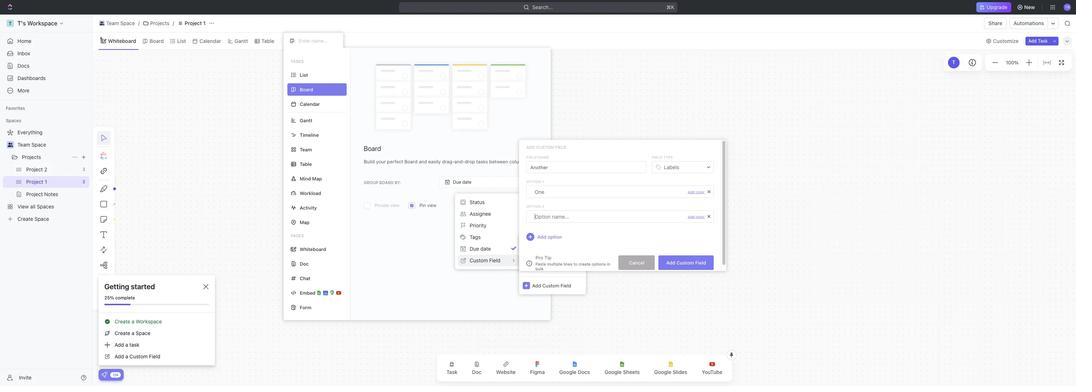 Task type: describe. For each thing, give the bounding box(es) containing it.
add task
[[1029, 38, 1048, 43]]

paste
[[536, 262, 546, 266]]

date for due date dropdown button
[[463, 179, 472, 185]]

a for custom
[[125, 353, 128, 360]]

due for due date dropdown button
[[453, 179, 461, 185]]

1 for project 1
[[203, 20, 206, 26]]

option
[[548, 234, 562, 240]]

table link
[[260, 36, 274, 46]]

youtube button
[[696, 357, 729, 380]]

google sheets
[[605, 369, 640, 375]]

due for due date button
[[470, 246, 479, 252]]

labels button
[[653, 161, 714, 173]]

add option
[[538, 234, 562, 240]]

home
[[17, 38, 31, 44]]

inbox link
[[3, 48, 90, 59]]

cancel
[[629, 260, 645, 265]]

due date button
[[440, 177, 538, 188]]

0 vertical spatial add custom field
[[527, 145, 567, 150]]

space inside tree
[[32, 142, 46, 148]]

date for due date button
[[481, 246, 491, 252]]

automations button
[[1010, 18, 1048, 29]]

custom inside button
[[677, 260, 694, 265]]

1 horizontal spatial gantt
[[300, 117, 312, 123]]

embed
[[300, 290, 316, 296]]

customize button
[[984, 36, 1021, 46]]

status
[[470, 199, 485, 205]]

0 horizontal spatial doc
[[300, 261, 309, 267]]

home link
[[3, 35, 90, 47]]

gantt link
[[233, 36, 248, 46]]

no items
[[543, 261, 562, 267]]

docs inside google docs button
[[578, 369, 590, 375]]

create for create a space
[[115, 330, 130, 336]]

add a custom field
[[115, 353, 160, 360]]

option for option 1
[[527, 179, 541, 184]]

website button
[[491, 357, 522, 380]]

project 1 link
[[176, 19, 207, 28]]

1 horizontal spatial list
[[300, 72, 308, 78]]

create a space
[[115, 330, 150, 336]]

1 horizontal spatial team space
[[106, 20, 135, 26]]

project
[[185, 20, 202, 26]]

25%
[[104, 295, 114, 301]]

new
[[1025, 4, 1035, 10]]

docs inside docs link
[[17, 63, 29, 69]]

google slides button
[[649, 357, 693, 380]]

100%
[[1006, 60, 1019, 65]]

option 2
[[527, 204, 545, 209]]

user group image inside team space link
[[100, 21, 104, 25]]

google slides
[[655, 369, 688, 375]]

favorites button
[[3, 104, 28, 113]]

add custom field inside dropdown button
[[532, 283, 571, 288]]

new button
[[1015, 1, 1040, 13]]

0 vertical spatial calendar
[[200, 38, 221, 44]]

a for workspace
[[132, 318, 134, 325]]

pro tip paste multiple lines to create options in bulk
[[536, 255, 611, 271]]

add inside add task "button"
[[1029, 38, 1037, 43]]

0 horizontal spatial whiteboard
[[108, 38, 136, 44]]

getting
[[104, 282, 129, 291]]

tags
[[470, 234, 481, 240]]

add board
[[506, 203, 529, 209]]

add custom field button
[[519, 277, 586, 294]]

youtube
[[702, 369, 723, 375]]

tip
[[545, 255, 552, 261]]

2
[[542, 204, 545, 209]]

board link
[[148, 36, 164, 46]]

calendar link
[[198, 36, 221, 46]]

options
[[592, 262, 606, 266]]

bulk
[[536, 266, 544, 271]]

mind map
[[300, 176, 322, 181]]

google for google slides
[[655, 369, 672, 375]]

timeline
[[300, 132, 319, 138]]

onboarding checklist button element
[[102, 372, 107, 378]]

by:
[[395, 180, 401, 185]]

started
[[131, 282, 155, 291]]

team inside tree
[[17, 142, 30, 148]]

2 horizontal spatial team
[[300, 146, 312, 152]]

option for option 2
[[527, 204, 541, 209]]

workspace
[[136, 318, 162, 325]]

25% complete
[[104, 295, 135, 301]]

status button
[[458, 197, 519, 208]]

1 vertical spatial table
[[300, 161, 312, 167]]

share
[[989, 20, 1003, 26]]

assignee button
[[458, 208, 519, 220]]

0 horizontal spatial list
[[177, 38, 186, 44]]

whiteboard link
[[107, 36, 136, 46]]

t
[[953, 59, 956, 65]]

no
[[543, 261, 549, 267]]

create a workspace
[[115, 318, 162, 325]]

to
[[574, 262, 578, 266]]

google for google docs
[[560, 369, 577, 375]]

0 horizontal spatial map
[[300, 219, 310, 225]]

add custom field button
[[659, 255, 714, 270]]

color for option 2
[[696, 215, 705, 219]]

form
[[300, 304, 312, 310]]

add color button for option 2
[[688, 215, 705, 219]]

onboarding checklist button image
[[102, 372, 107, 378]]

search...
[[532, 4, 553, 10]]

group board by:
[[364, 180, 401, 185]]

0 vertical spatial gantt
[[235, 38, 248, 44]]



Task type: locate. For each thing, give the bounding box(es) containing it.
team space down the spaces
[[17, 142, 46, 148]]

a down the add a task in the left of the page
[[125, 353, 128, 360]]

Search... text field
[[534, 237, 583, 248]]

custom
[[536, 145, 554, 150], [470, 257, 488, 263], [677, 260, 694, 265], [543, 283, 560, 288], [130, 353, 148, 360]]

1 vertical spatial map
[[300, 219, 310, 225]]

1 vertical spatial projects
[[22, 154, 41, 160]]

1 vertical spatial docs
[[578, 369, 590, 375]]

task inside "button"
[[1038, 38, 1048, 43]]

task
[[1038, 38, 1048, 43], [447, 369, 458, 375]]

team up the "whiteboard" link
[[106, 20, 119, 26]]

1 vertical spatial task
[[447, 369, 458, 375]]

0 horizontal spatial projects
[[22, 154, 41, 160]]

map
[[312, 176, 322, 181], [300, 219, 310, 225]]

1 vertical spatial option
[[527, 204, 541, 209]]

tree containing team space
[[3, 127, 90, 225]]

option left 2 on the bottom right
[[527, 204, 541, 209]]

1/4
[[113, 372, 118, 377]]

0 horizontal spatial /
[[138, 20, 140, 26]]

1 horizontal spatial team space link
[[97, 19, 137, 28]]

whiteboard up chat
[[300, 246, 326, 252]]

1 color from the top
[[696, 190, 705, 194]]

upgrade
[[987, 4, 1008, 10]]

1 horizontal spatial team
[[106, 20, 119, 26]]

0 vertical spatial color
[[696, 190, 705, 194]]

0 horizontal spatial user group image
[[7, 143, 13, 147]]

team space
[[106, 20, 135, 26], [17, 142, 46, 148]]

1 horizontal spatial doc
[[472, 369, 482, 375]]

add custom field inside button
[[667, 260, 706, 265]]

add color for option 1
[[688, 190, 705, 194]]

add task button
[[1026, 37, 1051, 45]]

1 horizontal spatial calendar
[[300, 101, 320, 107]]

list link
[[176, 36, 186, 46]]

0 horizontal spatial team space link
[[17, 139, 88, 151]]

2 vertical spatial space
[[136, 330, 150, 336]]

1 inside project 1 link
[[203, 20, 206, 26]]

0 horizontal spatial docs
[[17, 63, 29, 69]]

2 create from the top
[[115, 330, 130, 336]]

google right figma
[[560, 369, 577, 375]]

1 horizontal spatial projects link
[[141, 19, 171, 28]]

create
[[579, 262, 591, 266]]

lines
[[564, 262, 573, 266]]

custom field
[[470, 257, 501, 263]]

in
[[607, 262, 611, 266]]

add color button for option 1
[[688, 190, 705, 194]]

due date
[[453, 179, 472, 185], [470, 246, 491, 252]]

field inside button
[[696, 260, 706, 265]]

pro
[[536, 255, 543, 261]]

1 horizontal spatial /
[[173, 20, 174, 26]]

1 vertical spatial color
[[696, 215, 705, 219]]

view button
[[284, 32, 307, 49]]

items
[[551, 261, 562, 267]]

name
[[538, 155, 549, 159]]

tags button
[[458, 231, 519, 243]]

1 for option 1
[[542, 179, 544, 184]]

0 vertical spatial 1
[[203, 20, 206, 26]]

option name... text field for option 2
[[535, 211, 684, 222]]

google for google sheets
[[605, 369, 622, 375]]

option down field name
[[527, 179, 541, 184]]

projects link inside tree
[[22, 151, 69, 163]]

project 1
[[185, 20, 206, 26]]

1 horizontal spatial user group image
[[100, 21, 104, 25]]

date
[[463, 179, 472, 185], [481, 246, 491, 252]]

multiple
[[547, 262, 563, 266]]

whiteboard left "board" link
[[108, 38, 136, 44]]

0 vertical spatial user group image
[[100, 21, 104, 25]]

getting started
[[104, 282, 155, 291]]

list down view
[[300, 72, 308, 78]]

add inside add custom field dropdown button
[[532, 283, 541, 288]]

view button
[[284, 36, 307, 46]]

1 horizontal spatial map
[[312, 176, 322, 181]]

1 vertical spatial add custom field
[[667, 260, 706, 265]]

i
[[529, 261, 530, 266]]

calendar down project 1 on the left top
[[200, 38, 221, 44]]

0 horizontal spatial board
[[150, 38, 164, 44]]

calendar up timeline
[[300, 101, 320, 107]]

task left doc "button"
[[447, 369, 458, 375]]

0 horizontal spatial projects link
[[22, 151, 69, 163]]

map right mind
[[312, 176, 322, 181]]

1 vertical spatial due
[[470, 246, 479, 252]]

a left task
[[125, 342, 128, 348]]

doc button
[[466, 357, 488, 380]]

0 vertical spatial team space link
[[97, 19, 137, 28]]

gantt up timeline
[[300, 117, 312, 123]]

google left sheets
[[605, 369, 622, 375]]

0 vertical spatial add color button
[[688, 190, 705, 194]]

Enter name... field
[[298, 37, 337, 44]]

Option name... text field
[[535, 186, 684, 198], [535, 211, 684, 222]]

doc right "task" button
[[472, 369, 482, 375]]

due
[[453, 179, 461, 185], [470, 246, 479, 252]]

due date for due date dropdown button
[[453, 179, 472, 185]]

date up custom field
[[481, 246, 491, 252]]

customize
[[994, 38, 1019, 44]]

projects inside tree
[[22, 154, 41, 160]]

assignee
[[470, 211, 491, 217]]

1 vertical spatial calendar
[[300, 101, 320, 107]]

google
[[560, 369, 577, 375], [605, 369, 622, 375], [655, 369, 672, 375]]

0 vertical spatial due date
[[453, 179, 472, 185]]

add color for option 2
[[688, 215, 705, 219]]

gantt left table link
[[235, 38, 248, 44]]

0 vertical spatial projects
[[150, 20, 169, 26]]

a up create a space at the bottom of the page
[[132, 318, 134, 325]]

team space link inside tree
[[17, 139, 88, 151]]

task
[[130, 342, 139, 348]]

share button
[[984, 17, 1007, 29]]

1 horizontal spatial date
[[481, 246, 491, 252]]

team space link
[[97, 19, 137, 28], [17, 139, 88, 151]]

task down automations button
[[1038, 38, 1048, 43]]

0 vertical spatial map
[[312, 176, 322, 181]]

complete
[[115, 295, 135, 301]]

a for space
[[132, 330, 134, 336]]

0 vertical spatial task
[[1038, 38, 1048, 43]]

google docs
[[560, 369, 590, 375]]

team space up the "whiteboard" link
[[106, 20, 135, 26]]

1 google from the left
[[560, 369, 577, 375]]

chat
[[300, 275, 311, 281]]

a
[[132, 318, 134, 325], [132, 330, 134, 336], [125, 342, 128, 348], [125, 353, 128, 360]]

2 option from the top
[[527, 204, 541, 209]]

user group image
[[100, 21, 104, 25], [7, 143, 13, 147]]

create up create a space at the bottom of the page
[[115, 318, 130, 325]]

inbox
[[17, 50, 30, 56]]

0 vertical spatial projects link
[[141, 19, 171, 28]]

1 horizontal spatial task
[[1038, 38, 1048, 43]]

dashboards
[[17, 75, 46, 81]]

1 vertical spatial team space link
[[17, 139, 88, 151]]

0 horizontal spatial due
[[453, 179, 461, 185]]

1 vertical spatial whiteboard
[[300, 246, 326, 252]]

team down timeline
[[300, 146, 312, 152]]

labels
[[664, 164, 680, 170]]

add inside add custom field button
[[667, 260, 676, 265]]

a for task
[[125, 342, 128, 348]]

1 option name... text field from the top
[[535, 186, 684, 198]]

google inside button
[[605, 369, 622, 375]]

0 vertical spatial table
[[262, 38, 274, 44]]

1 vertical spatial projects link
[[22, 151, 69, 163]]

projects
[[150, 20, 169, 26], [22, 154, 41, 160]]

2 option name... text field from the top
[[535, 211, 684, 222]]

field name
[[527, 155, 549, 159]]

board left list link
[[150, 38, 164, 44]]

1 option from the top
[[527, 179, 541, 184]]

user group image inside tree
[[7, 143, 13, 147]]

due date button
[[458, 243, 519, 255]]

1
[[203, 20, 206, 26], [542, 179, 544, 184]]

list down project 1 link
[[177, 38, 186, 44]]

1 horizontal spatial 1
[[542, 179, 544, 184]]

sheets
[[623, 369, 640, 375]]

1 vertical spatial space
[[32, 142, 46, 148]]

date inside due date button
[[481, 246, 491, 252]]

automations
[[1014, 20, 1044, 26]]

2 horizontal spatial board
[[516, 203, 529, 209]]

due date inside due date button
[[470, 246, 491, 252]]

1 horizontal spatial google
[[605, 369, 622, 375]]

1 vertical spatial 1
[[542, 179, 544, 184]]

1 create from the top
[[115, 318, 130, 325]]

due inside dropdown button
[[453, 179, 461, 185]]

0 vertical spatial date
[[463, 179, 472, 185]]

priority
[[470, 222, 487, 229]]

cancel button
[[619, 255, 655, 270]]

whiteboard
[[108, 38, 136, 44], [300, 246, 326, 252]]

0 vertical spatial due
[[453, 179, 461, 185]]

type
[[664, 155, 673, 159]]

0 vertical spatial option name... text field
[[535, 186, 684, 198]]

2 color from the top
[[696, 215, 705, 219]]

1 vertical spatial list
[[300, 72, 308, 78]]

0 vertical spatial add color
[[688, 190, 705, 194]]

0 horizontal spatial 1
[[203, 20, 206, 26]]

option 1
[[527, 179, 544, 184]]

due date for due date button
[[470, 246, 491, 252]]

3 google from the left
[[655, 369, 672, 375]]

1 right project
[[203, 20, 206, 26]]

1 horizontal spatial docs
[[578, 369, 590, 375]]

0 horizontal spatial team
[[17, 142, 30, 148]]

calendar
[[200, 38, 221, 44], [300, 101, 320, 107]]

board up group
[[364, 145, 381, 153]]

google sheets button
[[599, 357, 646, 380]]

view
[[293, 38, 305, 44]]

date inside due date dropdown button
[[463, 179, 472, 185]]

2 vertical spatial add custom field
[[532, 283, 571, 288]]

priority button
[[458, 220, 519, 231]]

1 down the name
[[542, 179, 544, 184]]

due date inside due date dropdown button
[[453, 179, 472, 185]]

2 horizontal spatial space
[[136, 330, 150, 336]]

upgrade link
[[977, 2, 1012, 12]]

2 vertical spatial board
[[516, 203, 529, 209]]

0 horizontal spatial table
[[262, 38, 274, 44]]

option name... text field for option 1
[[535, 186, 684, 198]]

0 vertical spatial team space
[[106, 20, 135, 26]]

board
[[380, 180, 394, 185]]

list
[[177, 38, 186, 44], [300, 72, 308, 78]]

1 horizontal spatial space
[[120, 20, 135, 26]]

table up mind
[[300, 161, 312, 167]]

add a task
[[115, 342, 139, 348]]

field type
[[652, 155, 673, 159]]

2 google from the left
[[605, 369, 622, 375]]

team
[[106, 20, 119, 26], [17, 142, 30, 148], [300, 146, 312, 152]]

2 add color from the top
[[688, 215, 705, 219]]

task inside button
[[447, 369, 458, 375]]

google docs button
[[554, 357, 596, 380]]

0 vertical spatial option
[[527, 179, 541, 184]]

projects link
[[141, 19, 171, 28], [22, 151, 69, 163]]

create for create a workspace
[[115, 318, 130, 325]]

0 horizontal spatial calendar
[[200, 38, 221, 44]]

0 vertical spatial whiteboard
[[108, 38, 136, 44]]

docs link
[[3, 60, 90, 72]]

2 add color button from the top
[[688, 215, 705, 219]]

map down the activity
[[300, 219, 310, 225]]

1 vertical spatial doc
[[472, 369, 482, 375]]

0 vertical spatial create
[[115, 318, 130, 325]]

invite
[[19, 374, 32, 380]]

due date up status
[[453, 179, 472, 185]]

1 vertical spatial add color
[[688, 215, 705, 219]]

0 horizontal spatial team space
[[17, 142, 46, 148]]

board
[[150, 38, 164, 44], [364, 145, 381, 153], [516, 203, 529, 209]]

activity
[[300, 205, 317, 211]]

1 horizontal spatial due
[[470, 246, 479, 252]]

1 / from the left
[[138, 20, 140, 26]]

add color button
[[688, 190, 705, 194], [688, 215, 705, 219]]

board left 2 on the bottom right
[[516, 203, 529, 209]]

team space inside tree
[[17, 142, 46, 148]]

0 horizontal spatial space
[[32, 142, 46, 148]]

1 vertical spatial user group image
[[7, 143, 13, 147]]

spaces
[[6, 118, 21, 123]]

1 vertical spatial create
[[115, 330, 130, 336]]

1 vertical spatial date
[[481, 246, 491, 252]]

favorites
[[6, 106, 25, 111]]

0 horizontal spatial gantt
[[235, 38, 248, 44]]

close image
[[203, 284, 209, 289]]

1 vertical spatial team space
[[17, 142, 46, 148]]

create up the add a task in the left of the page
[[115, 330, 130, 336]]

0 vertical spatial list
[[177, 38, 186, 44]]

docs
[[17, 63, 29, 69], [578, 369, 590, 375]]

2 horizontal spatial google
[[655, 369, 672, 375]]

1 vertical spatial option name... text field
[[535, 211, 684, 222]]

workload
[[300, 190, 321, 196]]

/
[[138, 20, 140, 26], [173, 20, 174, 26]]

doc up chat
[[300, 261, 309, 267]]

figma button
[[525, 357, 551, 380]]

sidebar navigation
[[0, 15, 93, 386]]

due inside button
[[470, 246, 479, 252]]

date up status
[[463, 179, 472, 185]]

0 vertical spatial board
[[150, 38, 164, 44]]

1 add color button from the top
[[688, 190, 705, 194]]

1 vertical spatial add color button
[[688, 215, 705, 219]]

1 horizontal spatial board
[[364, 145, 381, 153]]

1 horizontal spatial table
[[300, 161, 312, 167]]

color for option 1
[[696, 190, 705, 194]]

google left slides
[[655, 369, 672, 375]]

1 horizontal spatial whiteboard
[[300, 246, 326, 252]]

tree inside sidebar "navigation"
[[3, 127, 90, 225]]

doc
[[300, 261, 309, 267], [472, 369, 482, 375]]

a up task
[[132, 330, 134, 336]]

1 horizontal spatial projects
[[150, 20, 169, 26]]

0 horizontal spatial google
[[560, 369, 577, 375]]

mind
[[300, 176, 311, 181]]

1 vertical spatial gantt
[[300, 117, 312, 123]]

table right gantt link
[[262, 38, 274, 44]]

tree
[[3, 127, 90, 225]]

0 horizontal spatial task
[[447, 369, 458, 375]]

1 vertical spatial due date
[[470, 246, 491, 252]]

custom field button
[[458, 255, 519, 266]]

100% button
[[1005, 58, 1020, 67]]

1 add color from the top
[[688, 190, 705, 194]]

2 / from the left
[[173, 20, 174, 26]]

Enter name... text field
[[527, 161, 647, 173]]

due date up custom field
[[470, 246, 491, 252]]

team down the spaces
[[17, 142, 30, 148]]

doc inside "button"
[[472, 369, 482, 375]]

0 vertical spatial space
[[120, 20, 135, 26]]



Task type: vqa. For each thing, say whether or not it's contained in the screenshot.
Add option
yes



